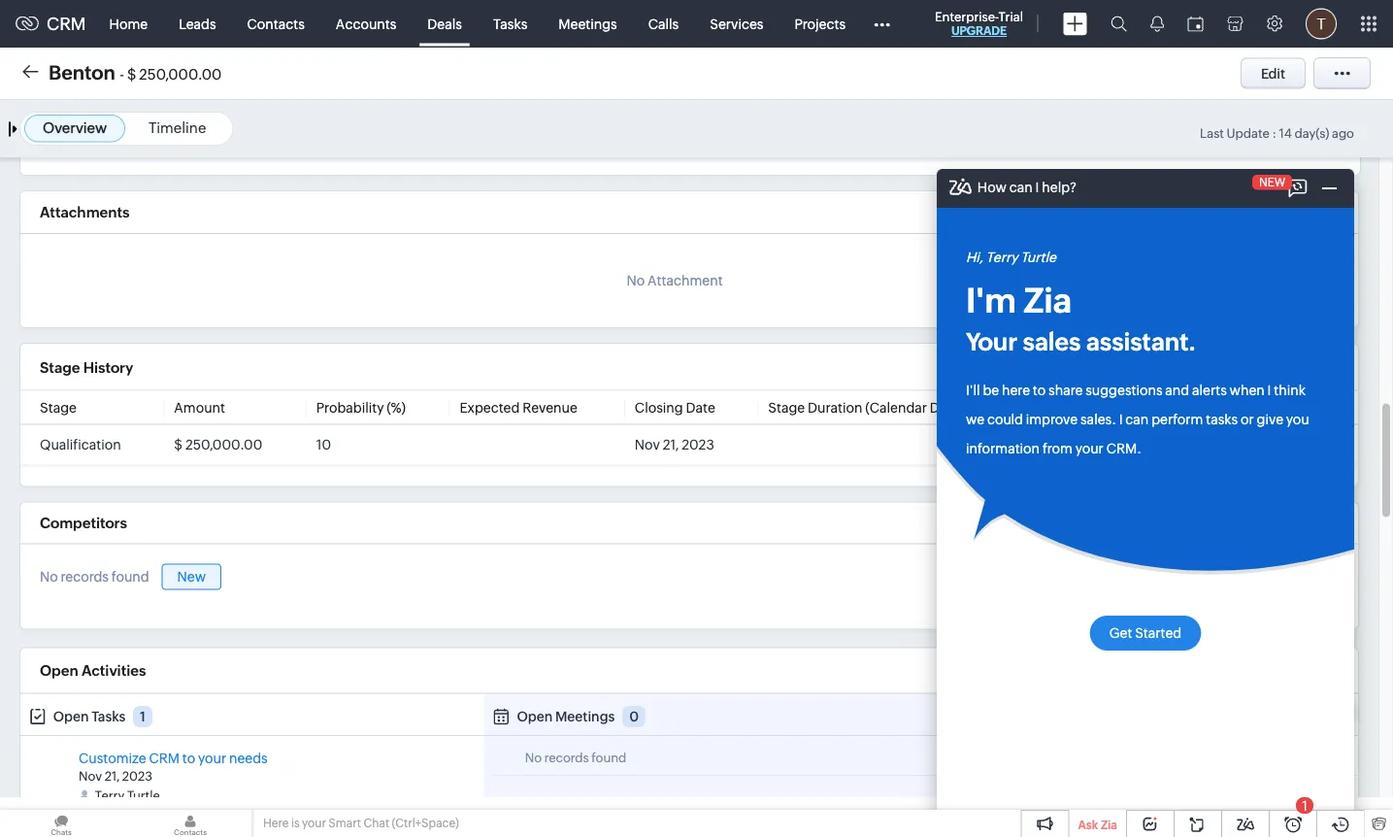Task type: vqa. For each thing, say whether or not it's contained in the screenshot.
the right records
yes



Task type: describe. For each thing, give the bounding box(es) containing it.
your
[[966, 328, 1018, 355]]

0 horizontal spatial crm
[[47, 14, 86, 34]]

stage for stage history
[[40, 359, 80, 376]]

modified time
[[1031, 399, 1122, 415]]

tasks link
[[478, 0, 543, 47]]

and
[[1166, 383, 1190, 398]]

open activities
[[40, 662, 146, 679]]

benton - $ 250,000.00
[[49, 61, 222, 84]]

how can i help?
[[978, 180, 1077, 195]]

projects
[[795, 16, 846, 32]]

can inside i'll be here to share suggestions and alerts when i think we could improve sales. i can perform tasks or give you information from your crm.
[[1126, 412, 1149, 427]]

be
[[983, 383, 1000, 398]]

search image
[[1111, 16, 1128, 32]]

i'm zia your sales assistant.
[[966, 281, 1197, 355]]

closing
[[635, 399, 683, 415]]

customize
[[79, 750, 146, 766]]

hi, for hi, terry turtle
[[966, 250, 984, 265]]

enterprise-trial upgrade
[[935, 9, 1024, 37]]

information
[[966, 441, 1040, 456]]

history
[[83, 359, 133, 376]]

attachment
[[648, 273, 723, 288]]

i right sales.
[[1119, 412, 1123, 427]]

0 horizontal spatial 1
[[140, 709, 146, 724]]

14
[[1280, 126, 1292, 141]]

hi, how may i help you?
[[998, 256, 1147, 271]]

signals element
[[1139, 0, 1176, 48]]

nov 21, 2023
[[635, 437, 715, 452]]

0 horizontal spatial how
[[978, 180, 1007, 195]]

help
[[1086, 256, 1114, 271]]

open for open meetings
[[517, 709, 553, 724]]

update
[[1227, 126, 1270, 141]]

contacts
[[247, 16, 305, 32]]

deals link
[[412, 0, 478, 47]]

think
[[1275, 383, 1306, 398]]

(calendar
[[866, 399, 928, 415]]

time
[[1091, 399, 1122, 415]]

crm link
[[16, 14, 86, 34]]

open meetings
[[517, 709, 615, 724]]

trial
[[999, 9, 1024, 24]]

0 horizontal spatial no records found
[[40, 569, 149, 585]]

perform
[[1152, 412, 1204, 427]]

zia for ask
[[1101, 818, 1118, 831]]

1 horizontal spatial no records found
[[525, 750, 627, 765]]

modified for modified time
[[1031, 399, 1088, 415]]

qualification
[[40, 437, 121, 452]]

modified for modified by
[[1241, 399, 1298, 415]]

date
[[686, 399, 716, 415]]

pm
[[1160, 437, 1180, 452]]

from
[[1043, 441, 1073, 456]]

nov for nov 20, 2023 03:06 pm
[[1031, 437, 1056, 452]]

timeline link
[[149, 119, 206, 136]]

here is your smart chat (ctrl+space)
[[263, 817, 459, 830]]

get started
[[1110, 625, 1182, 641]]

you?
[[1117, 256, 1147, 271]]

overview
[[43, 119, 107, 136]]

share
[[1049, 383, 1083, 398]]

services link
[[695, 0, 779, 47]]

chat
[[364, 817, 390, 830]]

new link
[[162, 564, 221, 590]]

$ 250,000.00
[[174, 437, 263, 452]]

overview link
[[43, 119, 107, 136]]

0 vertical spatial turtle
[[1021, 250, 1056, 265]]

leads
[[179, 16, 216, 32]]

or
[[1241, 412, 1255, 427]]

1 horizontal spatial 21,
[[663, 437, 679, 452]]

nov 20, 2023 03:06 pm
[[1031, 437, 1180, 452]]

(ctrl+space)
[[392, 817, 459, 830]]

revenue
[[523, 399, 578, 415]]

calls link
[[633, 0, 695, 47]]

meetings link
[[543, 0, 633, 47]]

(%)
[[387, 399, 406, 415]]

1 vertical spatial $
[[174, 437, 183, 452]]

services
[[710, 16, 764, 32]]

21, inside 'customize crm to your needs nov 21, 2023'
[[105, 769, 120, 783]]

0
[[629, 709, 639, 724]]

20,
[[1059, 437, 1079, 452]]

leads link
[[163, 0, 232, 47]]

0 horizontal spatial new
[[177, 569, 206, 584]]

by
[[1300, 399, 1316, 415]]

suggestions
[[1086, 383, 1163, 398]]

calls
[[648, 16, 679, 32]]

10
[[316, 437, 331, 452]]

1 horizontal spatial no
[[525, 750, 542, 765]]

benton
[[49, 61, 115, 84]]

i'm
[[966, 281, 1017, 320]]

to inside i'll be here to share suggestions and alerts when i think we could improve sales. i can perform tasks or give you information from your crm.
[[1033, 383, 1046, 398]]

ago
[[1332, 126, 1355, 141]]

0 vertical spatial meetings
[[559, 16, 617, 32]]

1 horizontal spatial records
[[545, 750, 589, 765]]

contacts link
[[232, 0, 320, 47]]

attachments
[[40, 204, 130, 221]]

no attachment
[[627, 273, 723, 288]]

terry turtle
[[95, 787, 160, 802]]



Task type: locate. For each thing, give the bounding box(es) containing it.
0 horizontal spatial can
[[1010, 180, 1033, 195]]

ask
[[1078, 818, 1099, 831]]

1 vertical spatial to
[[182, 750, 195, 766]]

1 vertical spatial zia
[[1101, 818, 1118, 831]]

needs
[[229, 750, 268, 766]]

sales.
[[1081, 412, 1117, 427]]

1 vertical spatial how
[[1018, 256, 1048, 271]]

improve
[[1026, 412, 1078, 427]]

found left new link
[[112, 569, 149, 585]]

we
[[966, 412, 985, 427]]

is
[[291, 817, 300, 830]]

stage for stage duration (calendar days)
[[768, 399, 805, 415]]

meetings left 0
[[556, 709, 615, 724]]

no down competitors
[[40, 569, 58, 585]]

1 horizontal spatial terry
[[986, 250, 1018, 265]]

your left needs
[[198, 750, 226, 766]]

0 horizontal spatial modified
[[1031, 399, 1088, 415]]

could
[[988, 412, 1024, 427]]

how
[[978, 180, 1007, 195], [1018, 256, 1048, 271]]

create menu image
[[1063, 12, 1088, 35]]

0 vertical spatial to
[[1033, 383, 1046, 398]]

meetings left calls link
[[559, 16, 617, 32]]

0 vertical spatial 250,000.00
[[139, 66, 222, 83]]

0 vertical spatial how
[[978, 180, 1007, 195]]

0 horizontal spatial 21,
[[105, 769, 120, 783]]

stage left history at the top left
[[40, 359, 80, 376]]

alerts
[[1193, 383, 1227, 398]]

crm.
[[1107, 441, 1142, 456]]

1 horizontal spatial $
[[174, 437, 183, 452]]

attach
[[1274, 204, 1316, 219]]

edit button
[[1241, 58, 1306, 89]]

1 horizontal spatial found
[[592, 750, 627, 765]]

0 vertical spatial crm
[[47, 14, 86, 34]]

tasks inside tasks link
[[493, 16, 528, 32]]

0 vertical spatial 1
[[140, 709, 146, 724]]

here
[[1002, 383, 1030, 398]]

Other Modules field
[[862, 8, 903, 39]]

1 horizontal spatial turtle
[[1021, 250, 1056, 265]]

0 vertical spatial zia
[[1024, 281, 1072, 320]]

nov down closing
[[635, 437, 660, 452]]

1 vertical spatial turtle
[[127, 787, 160, 802]]

1 horizontal spatial new
[[1260, 176, 1286, 189]]

0 horizontal spatial terry
[[95, 787, 125, 802]]

0 vertical spatial 21,
[[663, 437, 679, 452]]

0 vertical spatial no records found
[[40, 569, 149, 585]]

customize crm to your needs nov 21, 2023
[[79, 750, 268, 783]]

hi,
[[966, 250, 984, 265], [998, 256, 1016, 271]]

stage
[[40, 359, 80, 376], [40, 399, 77, 415], [768, 399, 805, 415]]

$ inside the benton - $ 250,000.00
[[127, 66, 136, 83]]

1 vertical spatial records
[[545, 750, 589, 765]]

zia down may
[[1024, 281, 1072, 320]]

i'll
[[966, 383, 981, 398]]

hi, for hi, how may i help you?
[[998, 256, 1016, 271]]

1 vertical spatial no
[[40, 569, 58, 585]]

crm right customize
[[149, 750, 180, 766]]

0 horizontal spatial to
[[182, 750, 195, 766]]

terry down customize
[[95, 787, 125, 802]]

0 horizontal spatial $
[[127, 66, 136, 83]]

1 horizontal spatial hi,
[[998, 256, 1016, 271]]

duration
[[808, 399, 863, 415]]

03:06
[[1117, 437, 1157, 452]]

new
[[1260, 176, 1286, 189], [177, 569, 206, 584]]

tasks
[[493, 16, 528, 32], [92, 709, 125, 724]]

1 horizontal spatial modified
[[1241, 399, 1298, 415]]

amount
[[174, 399, 225, 415]]

accounts link
[[320, 0, 412, 47]]

0 vertical spatial tasks
[[493, 16, 528, 32]]

get
[[1110, 625, 1133, 641]]

$ right - at the left
[[127, 66, 136, 83]]

1 vertical spatial 250,000.00
[[185, 437, 263, 452]]

1 horizontal spatial tasks
[[493, 16, 528, 32]]

days)
[[930, 399, 965, 415]]

2 horizontal spatial your
[[1076, 441, 1104, 456]]

1 horizontal spatial your
[[302, 817, 326, 830]]

competitors
[[40, 515, 127, 532]]

1 vertical spatial no records found
[[525, 750, 627, 765]]

attach link
[[1258, 199, 1339, 225]]

0 vertical spatial can
[[1010, 180, 1033, 195]]

probability (%)
[[316, 399, 406, 415]]

turtle left help
[[1021, 250, 1056, 265]]

give
[[1257, 412, 1284, 427]]

2023 down sales.
[[1082, 437, 1114, 452]]

zia right 'ask'
[[1101, 818, 1118, 831]]

contacts image
[[129, 810, 252, 837]]

1 vertical spatial found
[[592, 750, 627, 765]]

0 horizontal spatial 2023
[[122, 769, 153, 783]]

projects link
[[779, 0, 862, 47]]

i up modified by
[[1268, 383, 1272, 398]]

zia inside i'm zia your sales assistant.
[[1024, 281, 1072, 320]]

hi, terry turtle
[[966, 250, 1056, 265]]

customize crm to your needs link
[[79, 750, 268, 766]]

0 horizontal spatial tasks
[[92, 709, 125, 724]]

0 horizontal spatial turtle
[[127, 787, 160, 802]]

modified by
[[1241, 399, 1316, 415]]

expected
[[460, 399, 520, 415]]

your down sales.
[[1076, 441, 1104, 456]]

here
[[263, 817, 289, 830]]

stage up qualification
[[40, 399, 77, 415]]

timeline
[[149, 119, 206, 136]]

2023 for 20,
[[1082, 437, 1114, 452]]

0 horizontal spatial hi,
[[966, 250, 984, 265]]

21, down closing date
[[663, 437, 679, 452]]

250,000.00 down leads
[[139, 66, 222, 83]]

crm
[[47, 14, 86, 34], [149, 750, 180, 766]]

expected revenue
[[460, 399, 578, 415]]

records down competitors
[[61, 569, 109, 585]]

i'll be here to share suggestions and alerts when i think we could improve sales. i can perform tasks or give you information from your crm.
[[966, 383, 1310, 456]]

stage left duration
[[768, 399, 805, 415]]

how left may
[[1018, 256, 1048, 271]]

0 vertical spatial your
[[1076, 441, 1104, 456]]

to left needs
[[182, 750, 195, 766]]

nov down customize
[[79, 769, 102, 783]]

1 horizontal spatial can
[[1126, 412, 1149, 427]]

2 vertical spatial no
[[525, 750, 542, 765]]

when
[[1230, 383, 1265, 398]]

records
[[61, 569, 109, 585], [545, 750, 589, 765]]

no records found down competitors
[[40, 569, 149, 585]]

records down open meetings
[[545, 750, 589, 765]]

home link
[[94, 0, 163, 47]]

2 horizontal spatial 2023
[[1082, 437, 1114, 452]]

0 horizontal spatial records
[[61, 569, 109, 585]]

no down open meetings
[[525, 750, 542, 765]]

create menu element
[[1052, 0, 1099, 47]]

nov for nov 21, 2023
[[635, 437, 660, 452]]

0 vertical spatial found
[[112, 569, 149, 585]]

-
[[120, 66, 124, 83]]

upgrade
[[952, 24, 1007, 37]]

0 vertical spatial terry
[[986, 250, 1018, 265]]

you
[[1287, 412, 1310, 427]]

found
[[112, 569, 149, 585], [592, 750, 627, 765]]

ask zia
[[1078, 818, 1118, 831]]

0 horizontal spatial nov
[[79, 769, 102, 783]]

accounts
[[336, 16, 397, 32]]

activities
[[82, 662, 146, 679]]

smart
[[329, 817, 361, 830]]

profile image
[[1306, 8, 1337, 39]]

can
[[1010, 180, 1033, 195], [1126, 412, 1149, 427]]

crm inside 'customize crm to your needs nov 21, 2023'
[[149, 750, 180, 766]]

1 vertical spatial crm
[[149, 750, 180, 766]]

1 horizontal spatial nov
[[635, 437, 660, 452]]

1 modified from the left
[[1031, 399, 1088, 415]]

nov inside 'customize crm to your needs nov 21, 2023'
[[79, 769, 102, 783]]

assistant.
[[1087, 328, 1197, 355]]

open for open tasks
[[53, 709, 89, 724]]

$ down amount
[[174, 437, 183, 452]]

250,000.00 down amount
[[185, 437, 263, 452]]

:
[[1273, 126, 1277, 141]]

250,000.00 inside the benton - $ 250,000.00
[[139, 66, 222, 83]]

edit
[[1262, 66, 1286, 81]]

stage for stage
[[40, 399, 77, 415]]

to right here
[[1033, 383, 1046, 398]]

1 vertical spatial terry
[[95, 787, 125, 802]]

1 vertical spatial 1
[[1303, 798, 1308, 813]]

zia for i'm
[[1024, 281, 1072, 320]]

0 horizontal spatial no
[[40, 569, 58, 585]]

2 vertical spatial your
[[302, 817, 326, 830]]

2023 inside 'customize crm to your needs nov 21, 2023'
[[122, 769, 153, 783]]

1 horizontal spatial how
[[1018, 256, 1048, 271]]

zia
[[1024, 281, 1072, 320], [1101, 818, 1118, 831]]

your inside i'll be here to share suggestions and alerts when i think we could improve sales. i can perform tasks or give you information from your crm.
[[1076, 441, 1104, 456]]

0 vertical spatial new
[[1260, 176, 1286, 189]]

2023 for 21,
[[682, 437, 715, 452]]

last update : 14 day(s) ago
[[1201, 126, 1355, 141]]

can left help?
[[1010, 180, 1033, 195]]

250,000.00
[[139, 66, 222, 83], [185, 437, 263, 452]]

can up 03:06
[[1126, 412, 1149, 427]]

2023 down 'date'
[[682, 437, 715, 452]]

0 vertical spatial no
[[627, 273, 645, 288]]

$
[[127, 66, 136, 83], [174, 437, 183, 452]]

your inside 'customize crm to your needs nov 21, 2023'
[[198, 750, 226, 766]]

signals image
[[1151, 16, 1164, 32]]

0 horizontal spatial found
[[112, 569, 149, 585]]

1 vertical spatial meetings
[[556, 709, 615, 724]]

tasks up customize
[[92, 709, 125, 724]]

2 horizontal spatial nov
[[1031, 437, 1056, 452]]

modified down share
[[1031, 399, 1088, 415]]

1 vertical spatial tasks
[[92, 709, 125, 724]]

closing date
[[635, 399, 716, 415]]

1 horizontal spatial crm
[[149, 750, 180, 766]]

profile element
[[1295, 0, 1349, 47]]

2 horizontal spatial no
[[627, 273, 645, 288]]

i left help?
[[1036, 180, 1040, 195]]

search element
[[1099, 0, 1139, 48]]

found down open meetings
[[592, 750, 627, 765]]

turtle down 'customize crm to your needs nov 21, 2023'
[[127, 787, 160, 802]]

modified
[[1031, 399, 1088, 415], [1241, 399, 1298, 415]]

1 vertical spatial can
[[1126, 412, 1149, 427]]

2 modified from the left
[[1241, 399, 1298, 415]]

chats image
[[0, 810, 122, 837]]

1 vertical spatial 21,
[[105, 769, 120, 783]]

nov left 20,
[[1031, 437, 1056, 452]]

how left help?
[[978, 180, 1007, 195]]

21, down customize
[[105, 769, 120, 783]]

terry
[[986, 250, 1018, 265], [95, 787, 125, 802]]

started
[[1135, 625, 1182, 641]]

crm up benton
[[47, 14, 86, 34]]

0 vertical spatial records
[[61, 569, 109, 585]]

1 horizontal spatial to
[[1033, 383, 1046, 398]]

day(s)
[[1295, 126, 1330, 141]]

sales
[[1023, 328, 1081, 355]]

modified down think
[[1241, 399, 1298, 415]]

1 vertical spatial new
[[177, 569, 206, 584]]

i right may
[[1080, 256, 1084, 271]]

enterprise-
[[935, 9, 999, 24]]

no left the attachment
[[627, 273, 645, 288]]

meetings
[[559, 16, 617, 32], [556, 709, 615, 724]]

0 horizontal spatial zia
[[1024, 281, 1072, 320]]

to inside 'customize crm to your needs nov 21, 2023'
[[182, 750, 195, 766]]

1 vertical spatial your
[[198, 750, 226, 766]]

0 horizontal spatial your
[[198, 750, 226, 766]]

1 horizontal spatial zia
[[1101, 818, 1118, 831]]

home
[[109, 16, 148, 32]]

1 horizontal spatial 1
[[1303, 798, 1308, 813]]

calendar image
[[1188, 16, 1204, 32]]

2023 up terry turtle
[[122, 769, 153, 783]]

1 horizontal spatial 2023
[[682, 437, 715, 452]]

tasks right deals link
[[493, 16, 528, 32]]

no records found down open meetings
[[525, 750, 627, 765]]

open for open activities
[[40, 662, 78, 679]]

your right the is
[[302, 817, 326, 830]]

0 vertical spatial $
[[127, 66, 136, 83]]

terry up the i'm
[[986, 250, 1018, 265]]

nov
[[635, 437, 660, 452], [1031, 437, 1056, 452], [79, 769, 102, 783]]

stage history
[[40, 359, 133, 376]]



